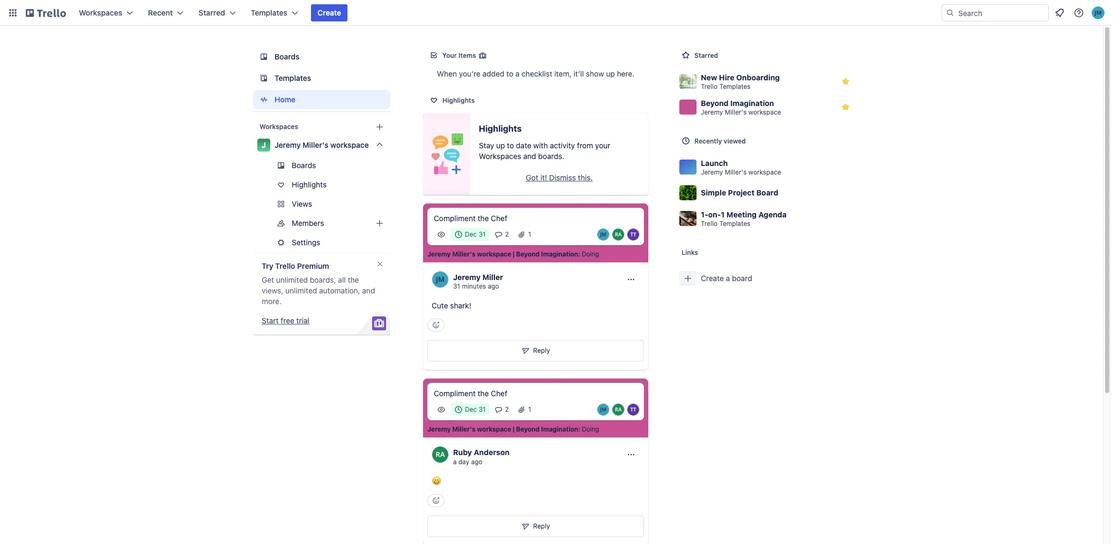 Task type: locate. For each thing, give the bounding box(es) containing it.
1 compliment the chef from the top
[[434, 214, 507, 223]]

to
[[507, 69, 513, 78], [507, 141, 514, 150]]

0 horizontal spatial starred
[[199, 8, 225, 17]]

beyond imagination link
[[516, 250, 578, 259], [516, 426, 578, 435]]

0 vertical spatial trello
[[701, 82, 718, 90]]

more.
[[262, 297, 282, 306]]

| for miller
[[513, 250, 515, 259]]

0 vertical spatial doing
[[582, 250, 599, 259]]

it'll
[[574, 69, 584, 78]]

2 vertical spatial 1
[[528, 406, 531, 414]]

1 vertical spatial workspaces
[[260, 123, 298, 131]]

0 horizontal spatial workspaces
[[79, 8, 122, 17]]

2 chef from the top
[[491, 389, 507, 399]]

board image
[[257, 50, 270, 63]]

1 vertical spatial dec 31
[[465, 406, 486, 414]]

dec 31 up miller
[[465, 231, 486, 239]]

0 horizontal spatial up
[[496, 141, 505, 150]]

trello inside new hire onboarding trello templates
[[701, 82, 718, 90]]

jeremy right j
[[275, 141, 301, 150]]

starred right "recent" popup button on the top left of page
[[199, 8, 225, 17]]

1 vertical spatial up
[[496, 141, 505, 150]]

templates up board icon
[[251, 8, 287, 17]]

1 reply button from the top
[[427, 341, 644, 362]]

workspace down onboarding
[[749, 108, 781, 116]]

2 vertical spatial the
[[478, 389, 489, 399]]

create for create
[[318, 8, 341, 17]]

Search field
[[955, 5, 1049, 21]]

ago for anderson
[[471, 458, 483, 466]]

1 vertical spatial trello
[[701, 220, 718, 228]]

simple project board
[[701, 188, 779, 197]]

create a workspace image
[[373, 121, 386, 134]]

reply
[[533, 347, 550, 355], [533, 523, 550, 531]]

1 vertical spatial reply button
[[427, 517, 644, 538]]

1 vertical spatial :
[[578, 426, 580, 434]]

reply for anderson
[[533, 523, 550, 531]]

1 vertical spatial jeremy miller's workspace | beyond imagination : doing
[[427, 426, 599, 434]]

starred button
[[192, 4, 242, 21]]

2 compliment the chef from the top
[[434, 389, 507, 399]]

compliment the chef
[[434, 214, 507, 223], [434, 389, 507, 399]]

boards link
[[253, 47, 390, 67], [253, 157, 390, 174]]

create inside 'button'
[[318, 8, 341, 17]]

0 vertical spatial 1
[[721, 210, 725, 219]]

1 doing from the top
[[582, 250, 599, 259]]

2 jeremy miller's workspace | beyond imagination : doing from the top
[[427, 426, 599, 434]]

2 2 from the top
[[505, 406, 509, 414]]

reply button for ruby anderson
[[427, 517, 644, 538]]

2 horizontal spatial workspaces
[[479, 152, 521, 161]]

0 horizontal spatial and
[[362, 286, 375, 296]]

compliment for jeremy
[[434, 214, 476, 223]]

1 vertical spatial dec
[[465, 406, 477, 414]]

you're
[[459, 69, 481, 78]]

create inside button
[[701, 274, 724, 283]]

1
[[721, 210, 725, 219], [528, 231, 531, 239], [528, 406, 531, 414]]

2 for ruby anderson
[[505, 406, 509, 414]]

up right stay
[[496, 141, 505, 150]]

try
[[262, 262, 273, 271]]

add reaction image down cute
[[427, 319, 445, 332]]

2 vertical spatial 31
[[479, 406, 486, 414]]

2 vertical spatial workspaces
[[479, 152, 521, 161]]

miller's
[[725, 108, 747, 116], [303, 141, 329, 150], [725, 168, 747, 176], [452, 250, 476, 259], [452, 426, 476, 434]]

from
[[577, 141, 593, 150]]

try trello premium get unlimited boards, all the views, unlimited automation, and more.
[[262, 262, 375, 306]]

highlights down you're
[[442, 97, 475, 105]]

ago right day
[[471, 458, 483, 466]]

the for jeremy
[[478, 214, 489, 223]]

reply button
[[427, 341, 644, 362], [427, 517, 644, 538]]

2 compliment from the top
[[434, 389, 476, 399]]

1 for ruby anderson
[[528, 406, 531, 414]]

1 vertical spatial the
[[348, 276, 359, 285]]

2 reply button from the top
[[427, 517, 644, 538]]

reply button for jeremy miller
[[427, 341, 644, 362]]

ruby
[[453, 448, 472, 457]]

settings link
[[253, 234, 390, 252]]

0 vertical spatial boards
[[275, 52, 300, 61]]

add reaction image down the 'grinning' icon
[[427, 495, 445, 508]]

your
[[442, 51, 457, 60]]

on-
[[708, 210, 721, 219]]

|
[[513, 250, 515, 259], [513, 426, 515, 434]]

create a board button
[[675, 266, 859, 292]]

0 vertical spatial ago
[[488, 283, 499, 291]]

onboarding
[[736, 73, 780, 82]]

boards right board icon
[[275, 52, 300, 61]]

unlimited down boards,
[[285, 286, 317, 296]]

1 horizontal spatial and
[[523, 152, 536, 161]]

jeremy up minutes
[[453, 273, 481, 282]]

2 dec 31 from the top
[[465, 406, 486, 414]]

click to unstar beyond imagination. it will be removed from your starred list. image
[[840, 102, 851, 113]]

highlights up views
[[292, 180, 327, 189]]

1 compliment from the top
[[434, 214, 476, 223]]

ago
[[488, 283, 499, 291], [471, 458, 483, 466]]

0 horizontal spatial ago
[[471, 458, 483, 466]]

0 horizontal spatial a
[[453, 458, 457, 466]]

1 vertical spatial compliment
[[434, 389, 476, 399]]

31 left minutes
[[453, 283, 460, 291]]

1 chef from the top
[[491, 214, 507, 223]]

31 up 'anderson'
[[479, 406, 486, 414]]

1 vertical spatial 2
[[505, 406, 509, 414]]

boards link up highlights link
[[253, 157, 390, 174]]

up left here.
[[606, 69, 615, 78]]

grinning image
[[432, 477, 441, 487]]

unlimited up views,
[[276, 276, 308, 285]]

ruby anderson a day ago
[[453, 448, 510, 466]]

1 horizontal spatial a
[[515, 69, 520, 78]]

0 vertical spatial beyond
[[701, 98, 729, 108]]

miller's up ruby
[[452, 426, 476, 434]]

1 vertical spatial 31
[[453, 283, 460, 291]]

0 vertical spatial |
[[513, 250, 515, 259]]

0 vertical spatial chef
[[491, 214, 507, 223]]

1 vertical spatial chef
[[491, 389, 507, 399]]

imagination for anderson
[[541, 426, 578, 434]]

1 vertical spatial beyond
[[516, 250, 540, 259]]

recent button
[[142, 4, 190, 21]]

miller's inside launch jeremy miller's workspace
[[725, 168, 747, 176]]

launch jeremy miller's workspace
[[701, 158, 781, 176]]

0 horizontal spatial create
[[318, 8, 341, 17]]

templates
[[251, 8, 287, 17], [275, 73, 311, 83], [719, 82, 751, 90], [719, 220, 751, 228]]

jeremy miller's workspace | beyond imagination : doing
[[427, 250, 599, 259], [427, 426, 599, 434]]

a left checklist
[[515, 69, 520, 78]]

minutes
[[462, 283, 486, 291]]

project
[[728, 188, 755, 197]]

1 dec 31 from the top
[[465, 231, 486, 239]]

2 vertical spatial a
[[453, 458, 457, 466]]

1 : from the top
[[578, 250, 580, 259]]

1 vertical spatial to
[[507, 141, 514, 150]]

create
[[318, 8, 341, 17], [701, 274, 724, 283]]

0 vertical spatial :
[[578, 250, 580, 259]]

starred up "new"
[[695, 51, 718, 60]]

dec 31
[[465, 231, 486, 239], [465, 406, 486, 414]]

dec up ruby
[[465, 406, 477, 414]]

0 vertical spatial jeremy miller's workspace | beyond imagination : doing
[[427, 250, 599, 259]]

1 vertical spatial boards link
[[253, 157, 390, 174]]

1 horizontal spatial starred
[[695, 51, 718, 60]]

jeremy miller's workspace | beyond imagination : doing up 'anderson'
[[427, 426, 599, 434]]

2 reply from the top
[[533, 523, 550, 531]]

home
[[275, 95, 296, 104]]

imagination inside beyond imagination jeremy miller's workspace
[[731, 98, 774, 108]]

workspace up miller
[[477, 250, 511, 259]]

jeremy miller's workspace | beyond imagination : doing for ruby anderson
[[427, 426, 599, 434]]

0 vertical spatial to
[[507, 69, 513, 78]]

simple project board link
[[675, 180, 859, 206]]

board
[[732, 274, 752, 283]]

1 vertical spatial and
[[362, 286, 375, 296]]

jeremy miller's workspace
[[275, 141, 369, 150]]

dismiss
[[549, 173, 576, 182]]

0 vertical spatial compliment the chef
[[434, 214, 507, 223]]

trello inside 1-on-1 meeting agenda trello templates
[[701, 220, 718, 228]]

0 vertical spatial beyond imagination link
[[516, 250, 578, 259]]

2 : from the top
[[578, 426, 580, 434]]

workspace up board
[[749, 168, 781, 176]]

and down date
[[523, 152, 536, 161]]

cute
[[432, 301, 448, 311]]

miller's up viewed
[[725, 108, 747, 116]]

1 vertical spatial highlights
[[479, 124, 522, 134]]

:
[[578, 250, 580, 259], [578, 426, 580, 434]]

ago inside ruby anderson a day ago
[[471, 458, 483, 466]]

1 vertical spatial starred
[[695, 51, 718, 60]]

to left date
[[507, 141, 514, 150]]

a left board
[[726, 274, 730, 283]]

primary element
[[0, 0, 1111, 26]]

0 vertical spatial create
[[318, 8, 341, 17]]

0 vertical spatial up
[[606, 69, 615, 78]]

dec
[[465, 231, 477, 239], [465, 406, 477, 414]]

1 add reaction image from the top
[[427, 319, 445, 332]]

a
[[515, 69, 520, 78], [726, 274, 730, 283], [453, 458, 457, 466]]

0 vertical spatial 2
[[505, 231, 509, 239]]

1 reply from the top
[[533, 347, 550, 355]]

ago inside jeremy miller 31 minutes ago
[[488, 283, 499, 291]]

1 vertical spatial imagination
[[541, 250, 578, 259]]

0 vertical spatial dec
[[465, 231, 477, 239]]

1 vertical spatial 1
[[528, 231, 531, 239]]

members link
[[253, 215, 390, 232]]

2 doing from the top
[[582, 426, 599, 434]]

0 vertical spatial reply button
[[427, 341, 644, 362]]

2 horizontal spatial highlights
[[479, 124, 522, 134]]

simple
[[701, 188, 726, 197]]

templates down meeting
[[719, 220, 751, 228]]

31 up miller
[[479, 231, 486, 239]]

31 for ruby
[[479, 406, 486, 414]]

jeremy miller's workspace | beyond imagination : doing up miller
[[427, 250, 599, 259]]

1 boards link from the top
[[253, 47, 390, 67]]

2 add reaction image from the top
[[427, 495, 445, 508]]

recently
[[695, 137, 722, 145]]

template board image
[[257, 72, 270, 85]]

0 vertical spatial unlimited
[[276, 276, 308, 285]]

trello right try
[[275, 262, 295, 271]]

reply for miller
[[533, 347, 550, 355]]

boards
[[275, 52, 300, 61], [292, 161, 316, 170]]

to right added
[[507, 69, 513, 78]]

doing
[[582, 250, 599, 259], [582, 426, 599, 434]]

templates up home
[[275, 73, 311, 83]]

dec for jeremy
[[465, 231, 477, 239]]

cute shark!
[[432, 301, 471, 311]]

1 vertical spatial unlimited
[[285, 286, 317, 296]]

miller's up highlights link
[[303, 141, 329, 150]]

2 | from the top
[[513, 426, 515, 434]]

boards link for highlights
[[253, 157, 390, 174]]

the
[[478, 214, 489, 223], [348, 276, 359, 285], [478, 389, 489, 399]]

2 vertical spatial trello
[[275, 262, 295, 271]]

2 vertical spatial imagination
[[541, 426, 578, 434]]

workspace
[[749, 108, 781, 116], [330, 141, 369, 150], [749, 168, 781, 176], [477, 250, 511, 259], [477, 426, 511, 434]]

and right automation, on the left
[[362, 286, 375, 296]]

compliment the chef for jeremy
[[434, 214, 507, 223]]

add reaction image
[[427, 319, 445, 332], [427, 495, 445, 508]]

home link
[[253, 90, 390, 109]]

boards up highlights link
[[292, 161, 316, 170]]

highlights link
[[253, 176, 390, 194]]

2 dec from the top
[[465, 406, 477, 414]]

1 vertical spatial create
[[701, 274, 724, 283]]

0 vertical spatial starred
[[199, 8, 225, 17]]

1 2 from the top
[[505, 231, 509, 239]]

compliment for ruby
[[434, 389, 476, 399]]

1 vertical spatial |
[[513, 426, 515, 434]]

templates inside dropdown button
[[251, 8, 287, 17]]

2 horizontal spatial a
[[726, 274, 730, 283]]

1 vertical spatial beyond imagination link
[[516, 426, 578, 435]]

31 inside jeremy miller 31 minutes ago
[[453, 283, 460, 291]]

1 horizontal spatial create
[[701, 274, 724, 283]]

search image
[[946, 9, 955, 17]]

viewed
[[724, 137, 746, 145]]

0 vertical spatial add reaction image
[[427, 319, 445, 332]]

0 vertical spatial 31
[[479, 231, 486, 239]]

beyond for anderson
[[516, 426, 540, 434]]

trello down "new"
[[701, 82, 718, 90]]

2 vertical spatial highlights
[[292, 180, 327, 189]]

1 dec from the top
[[465, 231, 477, 239]]

jeremy
[[701, 108, 723, 116], [275, 141, 301, 150], [701, 168, 723, 176], [427, 250, 451, 259], [453, 273, 481, 282], [427, 426, 451, 434]]

and
[[523, 152, 536, 161], [362, 286, 375, 296]]

miller's up simple project board
[[725, 168, 747, 176]]

2 boards link from the top
[[253, 157, 390, 174]]

0 horizontal spatial highlights
[[292, 180, 327, 189]]

0 vertical spatial dec 31
[[465, 231, 486, 239]]

recent
[[148, 8, 173, 17]]

0 vertical spatial highlights
[[442, 97, 475, 105]]

0 vertical spatial imagination
[[731, 98, 774, 108]]

start free trial button
[[262, 316, 310, 327]]

compliment
[[434, 214, 476, 223], [434, 389, 476, 399]]

0 vertical spatial compliment
[[434, 214, 476, 223]]

1 | from the top
[[513, 250, 515, 259]]

1 beyond imagination link from the top
[[516, 250, 578, 259]]

1 vertical spatial boards
[[292, 161, 316, 170]]

ago down miller
[[488, 283, 499, 291]]

0 vertical spatial and
[[523, 152, 536, 161]]

templates down hire
[[719, 82, 751, 90]]

1 vertical spatial compliment the chef
[[434, 389, 507, 399]]

create a board
[[701, 274, 752, 283]]

dec 31 up ruby
[[465, 406, 486, 414]]

stay up to date with activity from your workspaces and boards.
[[479, 141, 611, 161]]

dec up jeremy miller 31 minutes ago
[[465, 231, 477, 239]]

1 vertical spatial reply
[[533, 523, 550, 531]]

1 horizontal spatial ago
[[488, 283, 499, 291]]

trello
[[701, 82, 718, 90], [701, 220, 718, 228], [275, 262, 295, 271]]

dec 31 for ruby
[[465, 406, 486, 414]]

2 vertical spatial beyond
[[516, 426, 540, 434]]

beyond imagination link for jeremy miller
[[516, 250, 578, 259]]

highlights
[[442, 97, 475, 105], [479, 124, 522, 134], [292, 180, 327, 189]]

1 for jeremy miller
[[528, 231, 531, 239]]

1 vertical spatial doing
[[582, 426, 599, 434]]

1 vertical spatial a
[[726, 274, 730, 283]]

0 vertical spatial reply
[[533, 347, 550, 355]]

when you're added to a checklist item, it'll show up here.
[[437, 69, 635, 78]]

0 vertical spatial the
[[478, 214, 489, 223]]

checklist
[[522, 69, 552, 78]]

0 vertical spatial workspaces
[[79, 8, 122, 17]]

0 vertical spatial boards link
[[253, 47, 390, 67]]

1 jeremy miller's workspace | beyond imagination : doing from the top
[[427, 250, 599, 259]]

jeremy up the 'grinning' icon
[[427, 426, 451, 434]]

jeremy up cute
[[427, 250, 451, 259]]

jeremy up "recently"
[[701, 108, 723, 116]]

highlights up stay
[[479, 124, 522, 134]]

1 vertical spatial ago
[[471, 458, 483, 466]]

boards link for templates
[[253, 47, 390, 67]]

a left day
[[453, 458, 457, 466]]

miller's inside beyond imagination jeremy miller's workspace
[[725, 108, 747, 116]]

1 vertical spatial add reaction image
[[427, 495, 445, 508]]

jeremy down launch
[[701, 168, 723, 176]]

2 beyond imagination link from the top
[[516, 426, 578, 435]]

boards link up templates link
[[253, 47, 390, 67]]

trello down 1-
[[701, 220, 718, 228]]

the for ruby
[[478, 389, 489, 399]]



Task type: describe. For each thing, give the bounding box(es) containing it.
jeremy inside beyond imagination jeremy miller's workspace
[[701, 108, 723, 116]]

a inside create a board button
[[726, 274, 730, 283]]

automation,
[[319, 286, 360, 296]]

doing for anderson
[[582, 426, 599, 434]]

2 for jeremy miller
[[505, 231, 509, 239]]

: for jeremy miller
[[578, 250, 580, 259]]

dec 31 for jeremy
[[465, 231, 486, 239]]

launch
[[701, 158, 728, 168]]

1 horizontal spatial highlights
[[442, 97, 475, 105]]

jeremy miller (jeremymiller198) image
[[1092, 6, 1105, 19]]

got
[[526, 173, 538, 182]]

add image
[[373, 217, 386, 230]]

templates inside new hire onboarding trello templates
[[719, 82, 751, 90]]

jeremy miller's workspace | beyond imagination : doing for jeremy miller
[[427, 250, 599, 259]]

open information menu image
[[1074, 8, 1084, 18]]

jeremy inside launch jeremy miller's workspace
[[701, 168, 723, 176]]

doing for miller
[[582, 250, 599, 259]]

imagination for miller
[[541, 250, 578, 259]]

create for create a board
[[701, 274, 724, 283]]

workspace inside beyond imagination jeremy miller's workspace
[[749, 108, 781, 116]]

when
[[437, 69, 457, 78]]

workspaces inside popup button
[[79, 8, 122, 17]]

start
[[262, 316, 279, 326]]

boards.
[[538, 152, 564, 161]]

got it! dismiss this.
[[526, 173, 593, 182]]

new hire onboarding trello templates
[[701, 73, 780, 90]]

31 for jeremy
[[479, 231, 486, 239]]

miller's up jeremy miller 31 minutes ago
[[452, 250, 476, 259]]

shark!
[[450, 301, 471, 311]]

compliment the chef for ruby
[[434, 389, 507, 399]]

got it! dismiss this. button
[[479, 169, 640, 187]]

workspaces button
[[72, 4, 139, 21]]

1 horizontal spatial workspaces
[[260, 123, 298, 131]]

show
[[586, 69, 604, 78]]

the inside try trello premium get unlimited boards, all the views, unlimited automation, and more.
[[348, 276, 359, 285]]

boards for highlights
[[292, 161, 316, 170]]

trial
[[296, 316, 310, 326]]

click to unstar new hire onboarding. it will be removed from your starred list. image
[[840, 76, 851, 87]]

0 notifications image
[[1053, 6, 1066, 19]]

views
[[292, 200, 312, 209]]

get
[[262, 276, 274, 285]]

boards for templates
[[275, 52, 300, 61]]

jeremy miller 31 minutes ago
[[453, 273, 503, 291]]

starred inside dropdown button
[[199, 8, 225, 17]]

free
[[281, 316, 294, 326]]

workspace up highlights link
[[330, 141, 369, 150]]

dec for ruby
[[465, 406, 477, 414]]

workspaces inside stay up to date with activity from your workspaces and boards.
[[479, 152, 521, 161]]

agenda
[[759, 210, 787, 219]]

workspace up 'anderson'
[[477, 426, 511, 434]]

settings
[[292, 238, 320, 247]]

premium
[[297, 262, 329, 271]]

added
[[483, 69, 504, 78]]

to inside stay up to date with activity from your workspaces and boards.
[[507, 141, 514, 150]]

1 inside 1-on-1 meeting agenda trello templates
[[721, 210, 725, 219]]

day
[[459, 458, 469, 466]]

anderson
[[474, 448, 510, 457]]

and inside try trello premium get unlimited boards, all the views, unlimited automation, and more.
[[362, 286, 375, 296]]

chef for ruby anderson
[[491, 389, 507, 399]]

| for anderson
[[513, 426, 515, 434]]

new
[[701, 73, 717, 82]]

a inside ruby anderson a day ago
[[453, 458, 457, 466]]

trello inside try trello premium get unlimited boards, all the views, unlimited automation, and more.
[[275, 262, 295, 271]]

date
[[516, 141, 531, 150]]

switch to… image
[[8, 8, 18, 18]]

highlights inside highlights link
[[292, 180, 327, 189]]

home image
[[257, 93, 270, 106]]

meeting
[[727, 210, 757, 219]]

recently viewed
[[695, 137, 746, 145]]

this.
[[578, 173, 593, 182]]

0 vertical spatial a
[[515, 69, 520, 78]]

activity
[[550, 141, 575, 150]]

templates inside 1-on-1 meeting agenda trello templates
[[719, 220, 751, 228]]

beyond inside beyond imagination jeremy miller's workspace
[[701, 98, 729, 108]]

links
[[682, 249, 698, 257]]

all
[[338, 276, 346, 285]]

templates link
[[253, 69, 390, 88]]

beyond imagination jeremy miller's workspace
[[701, 98, 781, 116]]

1 horizontal spatial up
[[606, 69, 615, 78]]

: for ruby anderson
[[578, 426, 580, 434]]

your items
[[442, 51, 476, 60]]

your
[[595, 141, 611, 150]]

workspace inside launch jeremy miller's workspace
[[749, 168, 781, 176]]

members
[[292, 219, 324, 228]]

chef for jeremy miller
[[491, 214, 507, 223]]

with
[[533, 141, 548, 150]]

hire
[[719, 73, 735, 82]]

and inside stay up to date with activity from your workspaces and boards.
[[523, 152, 536, 161]]

miller
[[483, 273, 503, 282]]

back to home image
[[26, 4, 66, 21]]

ago for miller
[[488, 283, 499, 291]]

1-
[[701, 210, 708, 219]]

create button
[[311, 4, 348, 21]]

j
[[262, 141, 266, 150]]

start free trial
[[262, 316, 310, 326]]

views link
[[253, 196, 390, 213]]

add reaction image for ruby
[[427, 495, 445, 508]]

items
[[459, 51, 476, 60]]

stay
[[479, 141, 494, 150]]

jeremy inside jeremy miller 31 minutes ago
[[453, 273, 481, 282]]

views,
[[262, 286, 283, 296]]

up inside stay up to date with activity from your workspaces and boards.
[[496, 141, 505, 150]]

templates button
[[244, 4, 305, 21]]

here.
[[617, 69, 635, 78]]

it!
[[541, 173, 547, 182]]

boards,
[[310, 276, 336, 285]]

beyond imagination link for ruby anderson
[[516, 426, 578, 435]]

1-on-1 meeting agenda trello templates
[[701, 210, 787, 228]]

beyond for miller
[[516, 250, 540, 259]]

add reaction image for jeremy
[[427, 319, 445, 332]]

board
[[757, 188, 779, 197]]

item,
[[554, 69, 572, 78]]



Task type: vqa. For each thing, say whether or not it's contained in the screenshot.
Workspace settings on the top of the page
no



